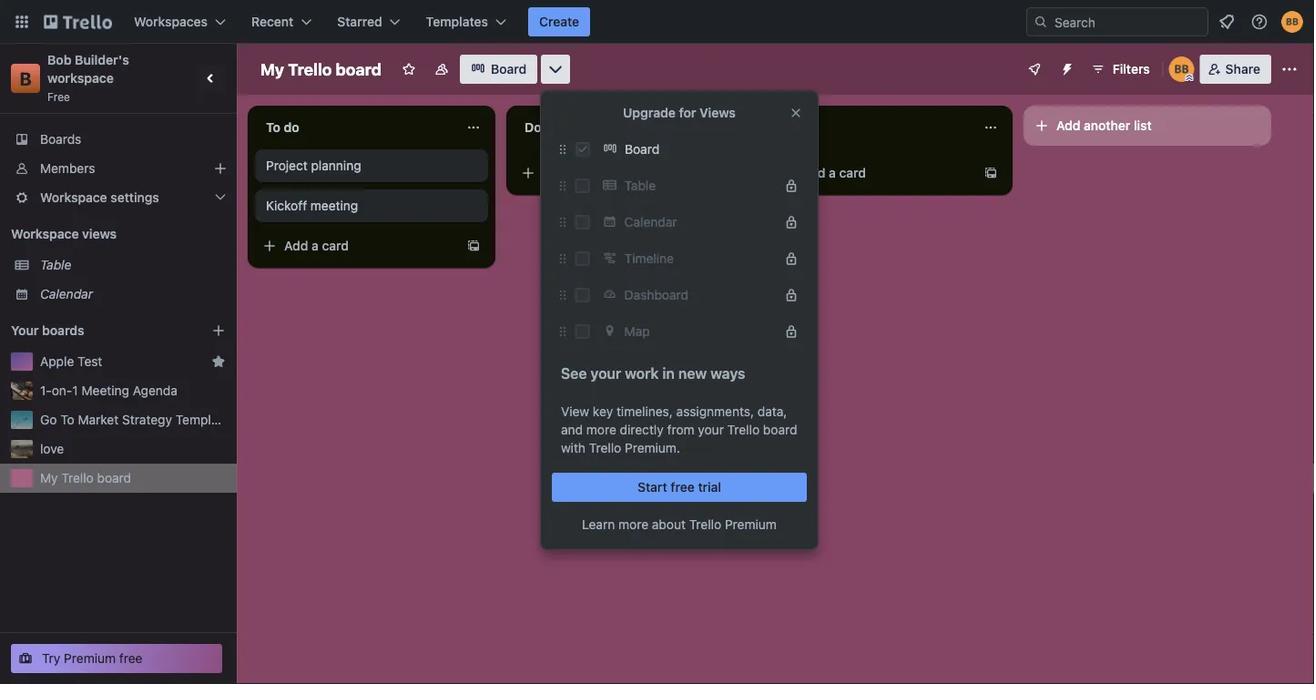 Task type: describe. For each thing, give the bounding box(es) containing it.
apple
[[40, 354, 74, 369]]

1 horizontal spatial add a card button
[[514, 158, 718, 188]]

power ups image
[[1027, 62, 1042, 77]]

project
[[266, 158, 308, 173]]

table link
[[40, 256, 226, 274]]

boards link
[[0, 125, 237, 154]]

start
[[638, 480, 667, 495]]

add for add another list button
[[1057, 118, 1081, 133]]

go to market strategy template
[[40, 412, 230, 427]]

workspace
[[47, 71, 114, 86]]

templates button
[[415, 7, 517, 36]]

kickoff meeting
[[266, 198, 358, 213]]

calendar link
[[40, 285, 226, 303]]

directly
[[620, 422, 664, 437]]

views
[[700, 105, 736, 120]]

views
[[82, 226, 117, 241]]

doing
[[525, 120, 561, 135]]

work
[[625, 365, 659, 382]]

my inside my trello board link
[[40, 470, 58, 485]]

share button
[[1200, 55, 1272, 84]]

1 horizontal spatial a
[[570, 165, 577, 180]]

more inside the 'view key timelines, assignments, data, and more directly from your trello board with trello premium.'
[[586, 422, 616, 437]]

try premium free button
[[11, 644, 222, 673]]

a for to do
[[312, 238, 319, 253]]

automation image
[[1053, 55, 1078, 80]]

map
[[624, 324, 650, 339]]

with
[[561, 440, 586, 455]]

your boards with 5 items element
[[11, 320, 184, 342]]

templates
[[426, 14, 488, 29]]

1 horizontal spatial add a card
[[543, 165, 608, 180]]

project planning
[[266, 158, 361, 173]]

this member is an admin of this board. image
[[1186, 74, 1194, 82]]

strategy
[[122, 412, 172, 427]]

add a card button for done
[[772, 158, 976, 188]]

add another list
[[1057, 118, 1152, 133]]

learn more about trello premium link
[[582, 516, 777, 534]]

project planning link
[[266, 157, 477, 175]]

0 horizontal spatial board link
[[460, 55, 538, 84]]

go to market strategy template link
[[40, 411, 230, 429]]

show menu image
[[1281, 60, 1299, 78]]

star or unstar board image
[[402, 62, 416, 77]]

add a card for to do
[[284, 238, 349, 253]]

your
[[11, 323, 39, 338]]

premium inside learn more about trello premium link
[[725, 517, 777, 532]]

meeting
[[82, 383, 129, 398]]

upgrade for views
[[623, 105, 736, 120]]

0 vertical spatial free
[[671, 480, 695, 495]]

view
[[561, 404, 589, 419]]

see your work in new ways
[[561, 365, 746, 382]]

settings
[[110, 190, 159, 205]]

1 horizontal spatial calendar
[[624, 215, 677, 230]]

workspaces
[[134, 14, 208, 29]]

workspaces button
[[123, 7, 237, 36]]

trello right with
[[589, 440, 621, 455]]

share
[[1226, 61, 1261, 77]]

list
[[1134, 118, 1152, 133]]

starred button
[[326, 7, 411, 36]]

create from template… image
[[466, 239, 481, 253]]

2 vertical spatial board
[[97, 470, 131, 485]]

done
[[783, 120, 815, 135]]

b link
[[11, 64, 40, 93]]

trello inside board name text box
[[288, 59, 332, 79]]

bob builder's workspace free
[[47, 52, 132, 103]]

for
[[679, 105, 696, 120]]

assignments,
[[676, 404, 754, 419]]

starred icon image
[[211, 354, 226, 369]]

to inside text field
[[266, 120, 281, 135]]

1 vertical spatial more
[[619, 517, 649, 532]]

bob builder's workspace link
[[47, 52, 132, 86]]

search image
[[1034, 15, 1048, 29]]

trial
[[698, 480, 721, 495]]

1
[[72, 383, 78, 398]]

kickoff
[[266, 198, 307, 213]]

0 horizontal spatial calendar
[[40, 286, 93, 301]]

1 horizontal spatial bob builder (bobbuilder40) image
[[1282, 11, 1303, 33]]

your inside the 'view key timelines, assignments, data, and more directly from your trello board with trello premium.'
[[698, 422, 724, 437]]

add for done add a card button
[[802, 165, 826, 180]]

agenda
[[133, 383, 178, 398]]

timelines,
[[617, 404, 673, 419]]

trello inside learn more about trello premium link
[[689, 517, 722, 532]]

apple test link
[[40, 353, 204, 371]]

add a card button for to do
[[255, 231, 459, 261]]

create button
[[528, 7, 590, 36]]

data,
[[758, 404, 787, 419]]

see
[[561, 365, 587, 382]]

board inside the 'view key timelines, assignments, data, and more directly from your trello board with trello premium.'
[[763, 422, 797, 437]]

add another list button
[[1024, 106, 1272, 146]]

workspace views
[[11, 226, 117, 241]]

create
[[539, 14, 579, 29]]

try
[[42, 651, 60, 666]]

to do
[[266, 120, 299, 135]]

card for done
[[839, 165, 866, 180]]

back to home image
[[44, 7, 112, 36]]

in
[[663, 365, 675, 382]]

board inside text box
[[336, 59, 382, 79]]

trello down assignments,
[[727, 422, 760, 437]]

on-
[[52, 383, 72, 398]]

market
[[78, 412, 119, 427]]



Task type: vqa. For each thing, say whether or not it's contained in the screenshot.
bottom the Board link
yes



Task type: locate. For each thing, give the bounding box(es) containing it.
add a card down doing
[[543, 165, 608, 180]]

a for done
[[829, 165, 836, 180]]

kickoff meeting link
[[266, 197, 477, 215]]

1 vertical spatial board link
[[598, 135, 807, 164]]

1 horizontal spatial card
[[581, 165, 608, 180]]

2 horizontal spatial add a card
[[802, 165, 866, 180]]

add left another
[[1057, 118, 1081, 133]]

learn
[[582, 517, 615, 532]]

Board name text field
[[251, 55, 391, 84]]

more right learn
[[619, 517, 649, 532]]

add down done
[[802, 165, 826, 180]]

add a card button down kickoff meeting link at left top
[[255, 231, 459, 261]]

1 vertical spatial table
[[40, 257, 71, 272]]

workspace for workspace settings
[[40, 190, 107, 205]]

add down kickoff
[[284, 238, 308, 253]]

1 vertical spatial bob builder (bobbuilder40) image
[[1169, 56, 1195, 82]]

0 horizontal spatial board
[[97, 470, 131, 485]]

add a card button down done text box
[[772, 158, 976, 188]]

add a card button down doing text field
[[514, 158, 718, 188]]

start free trial link
[[552, 473, 807, 502]]

2 horizontal spatial board
[[763, 422, 797, 437]]

recent
[[251, 14, 294, 29]]

primary element
[[0, 0, 1314, 44]]

1 vertical spatial workspace
[[11, 226, 79, 241]]

your down assignments,
[[698, 422, 724, 437]]

workspace settings button
[[0, 183, 237, 212]]

board down starred
[[336, 59, 382, 79]]

apple test
[[40, 354, 102, 369]]

0 notifications image
[[1216, 11, 1238, 33]]

workspace
[[40, 190, 107, 205], [11, 226, 79, 241]]

ways
[[711, 365, 746, 382]]

board down data,
[[763, 422, 797, 437]]

0 vertical spatial board
[[491, 61, 527, 77]]

trello down 'love'
[[61, 470, 94, 485]]

2 horizontal spatial card
[[839, 165, 866, 180]]

workspace left views
[[11, 226, 79, 241]]

free inside button
[[119, 651, 143, 666]]

my down 'love'
[[40, 470, 58, 485]]

0 horizontal spatial premium
[[64, 651, 116, 666]]

test
[[78, 354, 102, 369]]

1 horizontal spatial board
[[336, 59, 382, 79]]

to left do
[[266, 120, 281, 135]]

card down doing text field
[[581, 165, 608, 180]]

1 horizontal spatial premium
[[725, 517, 777, 532]]

my trello board inside my trello board link
[[40, 470, 131, 485]]

add
[[1057, 118, 1081, 133], [543, 165, 567, 180], [802, 165, 826, 180], [284, 238, 308, 253]]

board left customize views image
[[491, 61, 527, 77]]

your boards
[[11, 323, 84, 338]]

about
[[652, 517, 686, 532]]

premium inside try premium free button
[[64, 651, 116, 666]]

my trello board down starred
[[261, 59, 382, 79]]

add a card for done
[[802, 165, 866, 180]]

more down key
[[586, 422, 616, 437]]

1 vertical spatial board
[[763, 422, 797, 437]]

open information menu image
[[1251, 13, 1269, 31]]

meeting
[[311, 198, 358, 213]]

0 vertical spatial table
[[624, 178, 656, 193]]

go
[[40, 412, 57, 427]]

new
[[678, 365, 707, 382]]

workspace for workspace views
[[11, 226, 79, 241]]

0 vertical spatial my trello board
[[261, 59, 382, 79]]

0 vertical spatial more
[[586, 422, 616, 437]]

your right see at the bottom left of page
[[591, 365, 621, 382]]

1 horizontal spatial your
[[698, 422, 724, 437]]

calendar up the timeline
[[624, 215, 677, 230]]

members
[[40, 161, 95, 176]]

template
[[176, 412, 230, 427]]

key
[[593, 404, 613, 419]]

start free trial
[[638, 480, 721, 495]]

my inside board name text box
[[261, 59, 284, 79]]

0 horizontal spatial card
[[322, 238, 349, 253]]

my down recent
[[261, 59, 284, 79]]

1 vertical spatial your
[[698, 422, 724, 437]]

0 vertical spatial calendar
[[624, 215, 677, 230]]

my
[[261, 59, 284, 79], [40, 470, 58, 485]]

workspace down members
[[40, 190, 107, 205]]

1 vertical spatial calendar
[[40, 286, 93, 301]]

1-on-1 meeting agenda link
[[40, 382, 226, 400]]

2 horizontal spatial a
[[829, 165, 836, 180]]

1-on-1 meeting agenda
[[40, 383, 178, 398]]

and
[[561, 422, 583, 437]]

customize views image
[[547, 60, 565, 78]]

to right go
[[60, 412, 74, 427]]

0 horizontal spatial bob builder (bobbuilder40) image
[[1169, 56, 1195, 82]]

bob
[[47, 52, 72, 67]]

table down workspace views
[[40, 257, 71, 272]]

trello right the about
[[689, 517, 722, 532]]

add for to do's add a card button
[[284, 238, 308, 253]]

love link
[[40, 440, 226, 458]]

recent button
[[241, 7, 323, 36]]

a
[[570, 165, 577, 180], [829, 165, 836, 180], [312, 238, 319, 253]]

premium down start free trial link
[[725, 517, 777, 532]]

0 horizontal spatial add a card
[[284, 238, 349, 253]]

timeline
[[624, 251, 674, 266]]

try premium free
[[42, 651, 143, 666]]

calendar up boards at left top
[[40, 286, 93, 301]]

upgrade
[[623, 105, 676, 120]]

card for to do
[[322, 238, 349, 253]]

learn more about trello premium
[[582, 517, 777, 532]]

1 vertical spatial board
[[625, 142, 660, 157]]

view key timelines, assignments, data, and more directly from your trello board with trello premium.
[[561, 404, 797, 455]]

0 horizontal spatial board
[[491, 61, 527, 77]]

1 horizontal spatial board link
[[598, 135, 807, 164]]

add board image
[[211, 323, 226, 338]]

board for right board link
[[625, 142, 660, 157]]

trello down recent dropdown button
[[288, 59, 332, 79]]

board link down for
[[598, 135, 807, 164]]

1 horizontal spatial free
[[671, 480, 695, 495]]

1 horizontal spatial my trello board
[[261, 59, 382, 79]]

b
[[20, 67, 31, 89]]

0 vertical spatial board
[[336, 59, 382, 79]]

0 horizontal spatial to
[[60, 412, 74, 427]]

card down meeting
[[322, 238, 349, 253]]

your
[[591, 365, 621, 382], [698, 422, 724, 437]]

1 horizontal spatial to
[[266, 120, 281, 135]]

create from template… image
[[984, 166, 998, 180]]

board
[[491, 61, 527, 77], [625, 142, 660, 157]]

filters
[[1113, 61, 1150, 77]]

add for the middle add a card button
[[543, 165, 567, 180]]

board for the left board link
[[491, 61, 527, 77]]

1 horizontal spatial more
[[619, 517, 649, 532]]

0 horizontal spatial your
[[591, 365, 621, 382]]

close popover image
[[789, 106, 803, 120]]

1 vertical spatial free
[[119, 651, 143, 666]]

0 horizontal spatial add a card button
[[255, 231, 459, 261]]

do
[[284, 120, 299, 135]]

bob builder (bobbuilder40) image
[[1282, 11, 1303, 33], [1169, 56, 1195, 82]]

Search field
[[1048, 8, 1208, 36]]

bob builder (bobbuilder40) image right 'open information menu' icon
[[1282, 11, 1303, 33]]

workspace navigation collapse icon image
[[199, 66, 224, 91]]

1 vertical spatial to
[[60, 412, 74, 427]]

0 horizontal spatial my trello board
[[40, 470, 131, 485]]

free
[[47, 90, 70, 103]]

0 horizontal spatial free
[[119, 651, 143, 666]]

table down doing text field
[[624, 178, 656, 193]]

board down love link
[[97, 470, 131, 485]]

premium right try
[[64, 651, 116, 666]]

2 horizontal spatial add a card button
[[772, 158, 976, 188]]

trello inside my trello board link
[[61, 470, 94, 485]]

a down kickoff meeting
[[312, 238, 319, 253]]

planning
[[311, 158, 361, 173]]

my trello board
[[261, 59, 382, 79], [40, 470, 131, 485]]

0 vertical spatial my
[[261, 59, 284, 79]]

add a card
[[543, 165, 608, 180], [802, 165, 866, 180], [284, 238, 349, 253]]

premium.
[[625, 440, 680, 455]]

card down done text box
[[839, 165, 866, 180]]

workspace visible image
[[434, 62, 449, 77]]

from
[[667, 422, 695, 437]]

0 vertical spatial premium
[[725, 517, 777, 532]]

a down doing text field
[[570, 165, 577, 180]]

builder's
[[75, 52, 129, 67]]

0 vertical spatial workspace
[[40, 190, 107, 205]]

board down upgrade
[[625, 142, 660, 157]]

boards
[[42, 323, 84, 338]]

my trello board down 'love'
[[40, 470, 131, 485]]

1 vertical spatial premium
[[64, 651, 116, 666]]

1-
[[40, 383, 52, 398]]

1 vertical spatial my
[[40, 470, 58, 485]]

more
[[586, 422, 616, 437], [619, 517, 649, 532]]

boards
[[40, 132, 81, 147]]

0 horizontal spatial table
[[40, 257, 71, 272]]

add a card down kickoff meeting
[[284, 238, 349, 253]]

To do text field
[[255, 113, 455, 142]]

my trello board inside board name text box
[[261, 59, 382, 79]]

dashboard
[[624, 287, 689, 302]]

0 vertical spatial your
[[591, 365, 621, 382]]

add down doing
[[543, 165, 567, 180]]

board link right workspace visible icon
[[460, 55, 538, 84]]

workspace settings
[[40, 190, 159, 205]]

Done text field
[[772, 113, 973, 142]]

a down done text box
[[829, 165, 836, 180]]

0 vertical spatial to
[[266, 120, 281, 135]]

free
[[671, 480, 695, 495], [119, 651, 143, 666]]

0 horizontal spatial my
[[40, 470, 58, 485]]

table
[[624, 178, 656, 193], [40, 257, 71, 272]]

1 horizontal spatial board
[[625, 142, 660, 157]]

board link
[[460, 55, 538, 84], [598, 135, 807, 164]]

0 vertical spatial board link
[[460, 55, 538, 84]]

free left the trial
[[671, 480, 695, 495]]

1 horizontal spatial table
[[624, 178, 656, 193]]

bob builder (bobbuilder40) image right the filters
[[1169, 56, 1195, 82]]

free right try
[[119, 651, 143, 666]]

1 horizontal spatial my
[[261, 59, 284, 79]]

premium
[[725, 517, 777, 532], [64, 651, 116, 666]]

0 horizontal spatial a
[[312, 238, 319, 253]]

starred
[[337, 14, 382, 29]]

1 vertical spatial my trello board
[[40, 470, 131, 485]]

add a card down done
[[802, 165, 866, 180]]

Doing text field
[[514, 113, 714, 142]]

love
[[40, 441, 64, 456]]

workspace inside popup button
[[40, 190, 107, 205]]

0 vertical spatial bob builder (bobbuilder40) image
[[1282, 11, 1303, 33]]

another
[[1084, 118, 1131, 133]]

0 horizontal spatial more
[[586, 422, 616, 437]]

members link
[[0, 154, 237, 183]]

filters button
[[1086, 55, 1156, 84]]



